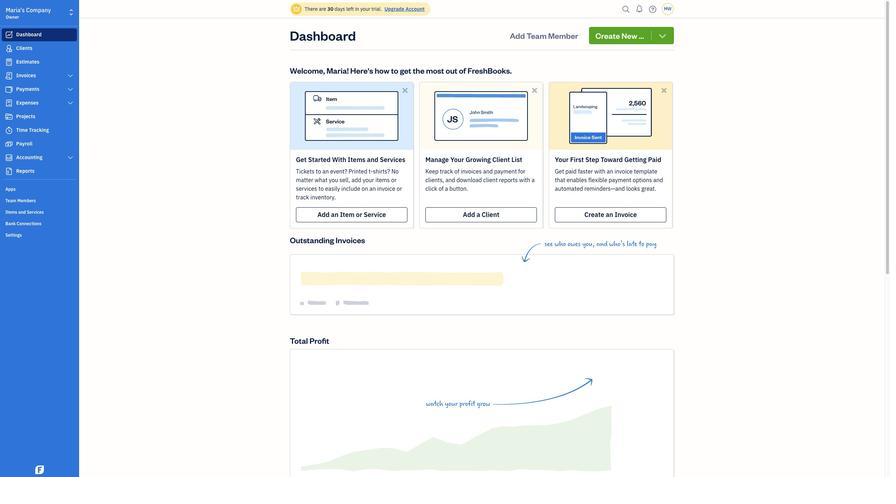 Task type: locate. For each thing, give the bounding box(es) containing it.
account
[[406, 6, 425, 12]]

started
[[308, 156, 331, 164]]

and up great.
[[654, 177, 663, 184]]

add inside button
[[510, 31, 525, 41]]

maria's company owner
[[6, 6, 51, 20]]

create down reminders—and
[[585, 211, 605, 219]]

2 horizontal spatial add
[[510, 31, 525, 41]]

get for get paid faster with an invoice template that enables flexible payment options and automated reminders—and looks great.
[[555, 168, 564, 175]]

services up no
[[380, 156, 406, 164]]

add team member
[[510, 31, 578, 41]]

watch your profit grow
[[426, 400, 490, 409]]

dashboard up the clients
[[16, 31, 42, 38]]

track inside keep track of invoices and payment for clients, and download client reports with a click of a button.
[[440, 168, 453, 175]]

time
[[16, 127, 28, 133]]

that
[[555, 177, 566, 184]]

0 vertical spatial a
[[532, 177, 535, 184]]

template
[[634, 168, 658, 175]]

1 vertical spatial invoice
[[377, 185, 395, 192]]

with
[[595, 168, 606, 175], [519, 177, 530, 184]]

invoices up 'payments'
[[16, 72, 36, 79]]

and
[[367, 156, 379, 164], [483, 168, 493, 175], [446, 177, 455, 184], [654, 177, 663, 184], [18, 210, 26, 215], [597, 240, 608, 249]]

profit
[[310, 336, 329, 346]]

dashboard down are
[[290, 27, 356, 44]]

3 chevron large down image from the top
[[67, 155, 74, 161]]

1 horizontal spatial services
[[380, 156, 406, 164]]

freshbooks image
[[34, 466, 45, 475]]

of
[[459, 65, 466, 76], [455, 168, 460, 175], [439, 185, 444, 192]]

keep track of invoices and payment for clients, and download client reports with a click of a button.
[[426, 168, 535, 192]]

most
[[426, 65, 444, 76]]

services inside main element
[[27, 210, 44, 215]]

see
[[545, 240, 553, 249]]

with
[[332, 156, 346, 164]]

1 vertical spatial get
[[555, 168, 564, 175]]

to up the 'what'
[[316, 168, 321, 175]]

service
[[364, 211, 386, 219]]

an right the on
[[370, 185, 376, 192]]

easily
[[325, 185, 340, 192]]

and up t-
[[367, 156, 379, 164]]

dismiss image
[[401, 86, 409, 95], [531, 86, 539, 95]]

freshbooks.
[[468, 65, 512, 76]]

1 horizontal spatial add
[[463, 211, 475, 219]]

0 vertical spatial client
[[493, 156, 510, 164]]

invoice
[[615, 211, 637, 219]]

an down the toward
[[607, 168, 613, 175]]

items and services link
[[2, 207, 77, 218]]

company
[[26, 6, 51, 14]]

dashboard
[[290, 27, 356, 44], [16, 31, 42, 38]]

add
[[510, 31, 525, 41], [318, 211, 330, 219], [463, 211, 475, 219]]

add for add an item or service
[[318, 211, 330, 219]]

dashboard link
[[2, 28, 77, 41]]

chevron large down image for payments
[[67, 87, 74, 92]]

create an invoice
[[585, 211, 637, 219]]

a right 'reports'
[[532, 177, 535, 184]]

add for add a client
[[463, 211, 475, 219]]

1 chevron large down image from the top
[[67, 87, 74, 92]]

team
[[527, 31, 547, 41], [5, 198, 16, 204]]

chevron large down image
[[67, 73, 74, 79]]

items and services
[[5, 210, 44, 215]]

1 horizontal spatial get
[[555, 168, 564, 175]]

inventory.
[[311, 194, 336, 201]]

0 horizontal spatial dashboard
[[16, 31, 42, 38]]

expenses
[[16, 100, 39, 106]]

chevron large down image
[[67, 87, 74, 92], [67, 100, 74, 106], [67, 155, 74, 161]]

0 vertical spatial with
[[595, 168, 606, 175]]

services
[[380, 156, 406, 164], [27, 210, 44, 215]]

with inside get paid faster with an invoice template that enables flexible payment options and automated reminders—and looks great.
[[595, 168, 606, 175]]

2 chevron large down image from the top
[[67, 100, 74, 106]]

expense image
[[5, 100, 13, 107]]

first
[[570, 156, 584, 164]]

an left the item
[[331, 211, 339, 219]]

items up printed
[[348, 156, 366, 164]]

a left button.
[[445, 185, 448, 192]]

client left list
[[493, 156, 510, 164]]

2 your from the left
[[555, 156, 569, 164]]

invoice down the toward
[[615, 168, 633, 175]]

1 vertical spatial chevron large down image
[[67, 100, 74, 106]]

0 horizontal spatial get
[[296, 156, 307, 164]]

an left invoice
[[606, 211, 613, 219]]

welcome,
[[290, 65, 325, 76]]

1 vertical spatial services
[[27, 210, 44, 215]]

growing
[[466, 156, 491, 164]]

button.
[[450, 185, 468, 192]]

a
[[532, 177, 535, 184], [445, 185, 448, 192], [477, 211, 480, 219]]

team down "apps"
[[5, 198, 16, 204]]

time tracking link
[[2, 124, 77, 137]]

0 horizontal spatial invoice
[[377, 185, 395, 192]]

client
[[483, 177, 498, 184]]

team members link
[[2, 195, 77, 206]]

0 horizontal spatial payment
[[494, 168, 517, 175]]

1 horizontal spatial items
[[348, 156, 366, 164]]

0 vertical spatial or
[[391, 177, 397, 184]]

1 vertical spatial track
[[296, 194, 309, 201]]

to left get on the left
[[391, 65, 399, 76]]

2 vertical spatial chevron large down image
[[67, 155, 74, 161]]

2 dismiss image from the left
[[531, 86, 539, 95]]

0 vertical spatial chevron large down image
[[67, 87, 74, 92]]

an up the 'what'
[[323, 168, 329, 175]]

you
[[329, 177, 338, 184]]

create left new
[[596, 31, 620, 41]]

30
[[327, 6, 334, 12]]

0 horizontal spatial add
[[318, 211, 330, 219]]

clients
[[16, 45, 32, 51]]

late
[[627, 240, 638, 249]]

and up button.
[[446, 177, 455, 184]]

your
[[360, 6, 371, 12], [363, 177, 374, 184], [445, 400, 458, 409]]

tickets to an event? printed t-shirts? no matter what you sell, add your items or services to easily include on an invoice or track inventory.
[[296, 168, 402, 201]]

to down the 'what'
[[319, 185, 324, 192]]

1 your from the left
[[451, 156, 464, 164]]

0 vertical spatial invoice
[[615, 168, 633, 175]]

create new … button
[[589, 27, 674, 44]]

1 horizontal spatial a
[[477, 211, 480, 219]]

payment up looks
[[609, 177, 632, 184]]

track down services
[[296, 194, 309, 201]]

1 vertical spatial or
[[397, 185, 402, 192]]

1 horizontal spatial dismiss image
[[531, 86, 539, 95]]

mw
[[664, 6, 672, 12]]

get inside get paid faster with an invoice template that enables flexible payment options and automated reminders—and looks great.
[[555, 168, 564, 175]]

reports
[[499, 177, 518, 184]]

download
[[457, 177, 482, 184]]

items up bank
[[5, 210, 17, 215]]

your up paid at the top
[[555, 156, 569, 164]]

of right out
[[459, 65, 466, 76]]

client
[[493, 156, 510, 164], [482, 211, 500, 219]]

track
[[440, 168, 453, 175], [296, 194, 309, 201]]

0 horizontal spatial a
[[445, 185, 448, 192]]

1 vertical spatial create
[[585, 211, 605, 219]]

chevron large down image for expenses
[[67, 100, 74, 106]]

0 horizontal spatial invoices
[[16, 72, 36, 79]]

1 horizontal spatial invoice
[[615, 168, 633, 175]]

1 vertical spatial items
[[5, 210, 17, 215]]

0 horizontal spatial team
[[5, 198, 16, 204]]

0 vertical spatial create
[[596, 31, 620, 41]]

0 vertical spatial payment
[[494, 168, 517, 175]]

mw button
[[662, 3, 674, 15]]

money image
[[5, 141, 13, 148]]

get up that
[[555, 168, 564, 175]]

and down team members
[[18, 210, 26, 215]]

team left member
[[527, 31, 547, 41]]

0 vertical spatial track
[[440, 168, 453, 175]]

0 horizontal spatial items
[[5, 210, 17, 215]]

services up bank connections "link"
[[27, 210, 44, 215]]

0 vertical spatial get
[[296, 156, 307, 164]]

new
[[622, 31, 638, 41]]

your up invoices
[[451, 156, 464, 164]]

and inside get paid faster with an invoice template that enables flexible payment options and automated reminders—and looks great.
[[654, 177, 663, 184]]

your down t-
[[363, 177, 374, 184]]

1 horizontal spatial track
[[440, 168, 453, 175]]

2 vertical spatial a
[[477, 211, 480, 219]]

1 horizontal spatial invoices
[[336, 235, 365, 245]]

report image
[[5, 168, 13, 175]]

timer image
[[5, 127, 13, 134]]

crown image
[[293, 5, 300, 13]]

0 horizontal spatial with
[[519, 177, 530, 184]]

create inside dropdown button
[[596, 31, 620, 41]]

payment inside get paid faster with an invoice template that enables flexible payment options and automated reminders—and looks great.
[[609, 177, 632, 184]]

0 horizontal spatial dismiss image
[[401, 86, 409, 95]]

flexible
[[589, 177, 608, 184]]

1 vertical spatial team
[[5, 198, 16, 204]]

matter
[[296, 177, 313, 184]]

bank connections
[[5, 221, 41, 227]]

invoice down "items"
[[377, 185, 395, 192]]

payment image
[[5, 86, 13, 93]]

create an invoice link
[[555, 208, 667, 223]]

your left profit on the bottom of page
[[445, 400, 458, 409]]

go to help image
[[647, 4, 659, 15]]

chevrondown image
[[658, 31, 668, 41]]

reports link
[[2, 165, 77, 178]]

1 vertical spatial your
[[363, 177, 374, 184]]

0 vertical spatial of
[[459, 65, 466, 76]]

1 horizontal spatial your
[[555, 156, 569, 164]]

estimates link
[[2, 56, 77, 69]]

projects link
[[2, 110, 77, 123]]

connections
[[17, 221, 41, 227]]

payment
[[494, 168, 517, 175], [609, 177, 632, 184]]

with up flexible
[[595, 168, 606, 175]]

apps link
[[2, 184, 77, 195]]

getting
[[625, 156, 647, 164]]

your inside tickets to an event? printed t-shirts? no matter what you sell, add your items or services to easily include on an invoice or track inventory.
[[363, 177, 374, 184]]

team inside button
[[527, 31, 547, 41]]

outstanding invoices
[[290, 235, 365, 245]]

add a client link
[[426, 208, 537, 223]]

printed
[[349, 168, 367, 175]]

payment up 'reports'
[[494, 168, 517, 175]]

options
[[633, 177, 652, 184]]

accounting
[[16, 154, 42, 161]]

1 vertical spatial with
[[519, 177, 530, 184]]

to left pay
[[639, 240, 645, 249]]

your first step toward getting paid
[[555, 156, 662, 164]]

outstanding
[[290, 235, 334, 245]]

your right in
[[360, 6, 371, 12]]

1 dismiss image from the left
[[401, 86, 409, 95]]

dismiss image
[[660, 86, 668, 95]]

list
[[512, 156, 522, 164]]

0 vertical spatial your
[[360, 6, 371, 12]]

there
[[305, 6, 318, 12]]

shirts?
[[373, 168, 390, 175]]

invoices down the add an item or service link
[[336, 235, 365, 245]]

1 vertical spatial payment
[[609, 177, 632, 184]]

track right keep
[[440, 168, 453, 175]]

expenses link
[[2, 97, 77, 110]]

with down for
[[519, 177, 530, 184]]

of left invoices
[[455, 168, 460, 175]]

0 horizontal spatial your
[[451, 156, 464, 164]]

get for get started with items and services
[[296, 156, 307, 164]]

0 horizontal spatial track
[[296, 194, 309, 201]]

on
[[362, 185, 368, 192]]

a down keep track of invoices and payment for clients, and download client reports with a click of a button.
[[477, 211, 480, 219]]

0 vertical spatial invoices
[[16, 72, 36, 79]]

1 horizontal spatial team
[[527, 31, 547, 41]]

client down the client
[[482, 211, 500, 219]]

0 vertical spatial team
[[527, 31, 547, 41]]

1 horizontal spatial payment
[[609, 177, 632, 184]]

step
[[586, 156, 599, 164]]

0 horizontal spatial services
[[27, 210, 44, 215]]

of right click
[[439, 185, 444, 192]]

1 horizontal spatial with
[[595, 168, 606, 175]]

get up the 'tickets'
[[296, 156, 307, 164]]

to
[[391, 65, 399, 76], [316, 168, 321, 175], [319, 185, 324, 192], [639, 240, 645, 249]]



Task type: describe. For each thing, give the bounding box(es) containing it.
total
[[290, 336, 308, 346]]

tracking
[[29, 127, 49, 133]]

invoices inside 'link'
[[16, 72, 36, 79]]

owner
[[6, 14, 19, 20]]

estimate image
[[5, 59, 13, 66]]

team inside main element
[[5, 198, 16, 204]]

item
[[340, 211, 355, 219]]

get
[[400, 65, 411, 76]]

pay
[[646, 240, 657, 249]]

dashboard image
[[5, 31, 13, 38]]

tickets
[[296, 168, 315, 175]]

2 vertical spatial your
[[445, 400, 458, 409]]

services
[[296, 185, 317, 192]]

owes
[[568, 240, 581, 249]]

with inside keep track of invoices and payment for clients, and download client reports with a click of a button.
[[519, 177, 530, 184]]

who's
[[609, 240, 625, 249]]

manage
[[426, 156, 449, 164]]

projects
[[16, 113, 35, 120]]

see who owes you, and who's late to pay
[[545, 240, 657, 249]]

what
[[315, 177, 328, 184]]

are
[[319, 6, 326, 12]]

clients,
[[426, 177, 444, 184]]

automated
[[555, 185, 583, 192]]

payroll link
[[2, 138, 77, 151]]

1 vertical spatial of
[[455, 168, 460, 175]]

create new …
[[596, 31, 644, 41]]

click
[[426, 185, 437, 192]]

welcome, maria! here's how to get the most out of freshbooks.
[[290, 65, 512, 76]]

bank
[[5, 221, 16, 227]]

member
[[548, 31, 578, 41]]

out
[[446, 65, 458, 76]]

invoice inside get paid faster with an invoice template that enables flexible payment options and automated reminders—and looks great.
[[615, 168, 633, 175]]

create for create new …
[[596, 31, 620, 41]]

invoice inside tickets to an event? printed t-shirts? no matter what you sell, add your items or services to easily include on an invoice or track inventory.
[[377, 185, 395, 192]]

upgrade
[[385, 6, 404, 12]]

paid
[[566, 168, 577, 175]]

payments link
[[2, 83, 77, 96]]

search image
[[621, 4, 632, 15]]

2 vertical spatial of
[[439, 185, 444, 192]]

…
[[639, 31, 644, 41]]

invoices link
[[2, 69, 77, 82]]

payment inside keep track of invoices and payment for clients, and download client reports with a click of a button.
[[494, 168, 517, 175]]

you,
[[583, 240, 595, 249]]

there are 30 days left in your trial. upgrade account
[[305, 6, 425, 12]]

apps
[[5, 187, 16, 192]]

the
[[413, 65, 425, 76]]

payments
[[16, 86, 39, 92]]

chart image
[[5, 154, 13, 162]]

1 vertical spatial client
[[482, 211, 500, 219]]

trial.
[[372, 6, 382, 12]]

total profit
[[290, 336, 329, 346]]

dismiss image for get started with items and services
[[401, 86, 409, 95]]

notifications image
[[634, 2, 645, 16]]

main element
[[0, 0, 97, 478]]

invoice image
[[5, 72, 13, 80]]

looks
[[627, 185, 640, 192]]

faster
[[578, 168, 593, 175]]

dismiss image for manage your growing client list
[[531, 86, 539, 95]]

an inside create an invoice link
[[606, 211, 613, 219]]

settings link
[[2, 230, 77, 241]]

event?
[[330, 168, 347, 175]]

client image
[[5, 45, 13, 52]]

chevron large down image for accounting
[[67, 155, 74, 161]]

0 vertical spatial services
[[380, 156, 406, 164]]

and inside items and services link
[[18, 210, 26, 215]]

1 vertical spatial invoices
[[336, 235, 365, 245]]

2 horizontal spatial a
[[532, 177, 535, 184]]

grow
[[477, 400, 490, 409]]

reports
[[16, 168, 35, 174]]

payroll
[[16, 141, 32, 147]]

invoices
[[461, 168, 482, 175]]

an inside the add an item or service link
[[331, 211, 339, 219]]

add
[[352, 177, 361, 184]]

add a client
[[463, 211, 500, 219]]

watch
[[426, 400, 443, 409]]

profit
[[460, 400, 475, 409]]

maria's
[[6, 6, 25, 14]]

items inside items and services link
[[5, 210, 17, 215]]

days
[[335, 6, 345, 12]]

create for create an invoice
[[585, 211, 605, 219]]

here's
[[350, 65, 373, 76]]

upgrade account link
[[383, 6, 425, 12]]

accounting link
[[2, 151, 77, 164]]

clients link
[[2, 42, 77, 55]]

track inside tickets to an event? printed t-shirts? no matter what you sell, add your items or services to easily include on an invoice or track inventory.
[[296, 194, 309, 201]]

add team member button
[[504, 27, 585, 44]]

dashboard inside main element
[[16, 31, 42, 38]]

get paid faster with an invoice template that enables flexible payment options and automated reminders—and looks great.
[[555, 168, 663, 192]]

and up the client
[[483, 168, 493, 175]]

members
[[17, 198, 36, 204]]

add an item or service link
[[296, 208, 408, 223]]

1 horizontal spatial dashboard
[[290, 27, 356, 44]]

in
[[355, 6, 359, 12]]

project image
[[5, 113, 13, 121]]

0 vertical spatial items
[[348, 156, 366, 164]]

2 vertical spatial or
[[356, 211, 362, 219]]

and right you,
[[597, 240, 608, 249]]

1 vertical spatial a
[[445, 185, 448, 192]]

toward
[[601, 156, 623, 164]]

left
[[346, 6, 354, 12]]

add an item or service
[[318, 211, 386, 219]]

an inside get paid faster with an invoice template that enables flexible payment options and automated reminders—and looks great.
[[607, 168, 613, 175]]

items
[[376, 177, 390, 184]]

get started with items and services
[[296, 156, 406, 164]]

paid
[[648, 156, 662, 164]]

add for add team member
[[510, 31, 525, 41]]

no
[[392, 168, 399, 175]]



Task type: vqa. For each thing, say whether or not it's contained in the screenshot.
right Invoices
yes



